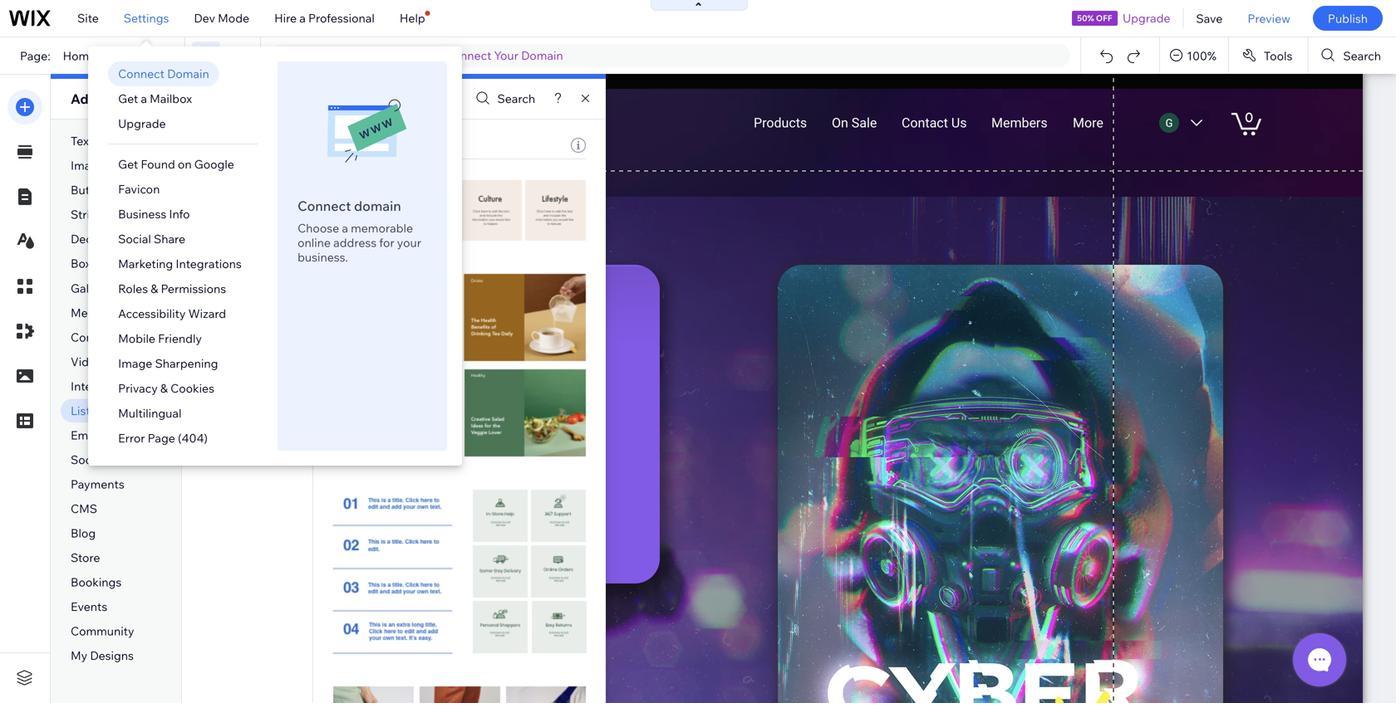 Task type: describe. For each thing, give the bounding box(es) containing it.
publish
[[1328, 11, 1368, 26]]

embed code
[[71, 428, 141, 443]]

online
[[298, 236, 331, 250]]

repeaters up blank repeaters
[[237, 158, 293, 173]]

a inside connect domain choose a memorable online address for your business.
[[342, 221, 348, 236]]

forms
[[127, 330, 161, 345]]

gallery
[[71, 281, 109, 296]]

video & music
[[71, 355, 148, 369]]

menu
[[71, 306, 102, 320]]

off
[[1096, 13, 1113, 23]]

get for get found on google
[[118, 157, 138, 172]]

get a mailbox
[[118, 91, 192, 106]]

privacy & cookies
[[118, 381, 214, 396]]

100%
[[1187, 48, 1217, 63]]

add elements
[[71, 91, 159, 107]]

text
[[71, 134, 93, 148]]

0 horizontal spatial domain
[[167, 66, 209, 81]]

integrations
[[176, 257, 242, 271]]

https://www.wix.com/mysite
[[286, 48, 438, 63]]

anchor
[[114, 306, 154, 320]]

share
[[154, 232, 185, 246]]

0 horizontal spatial hover repeaters
[[202, 158, 293, 173]]

domain
[[354, 198, 401, 214]]

save button
[[1184, 0, 1235, 37]]

image sharpening
[[118, 357, 218, 371]]

contact & forms
[[71, 330, 161, 345]]

social for social share
[[118, 232, 151, 246]]

elements
[[100, 91, 159, 107]]

hire
[[274, 11, 297, 25]]

connect domain
[[118, 66, 209, 81]]

connect for domain
[[118, 66, 165, 81]]

tools button
[[1229, 37, 1307, 74]]

image for image
[[71, 158, 105, 173]]

favicon
[[118, 182, 160, 197]]

settings
[[124, 11, 169, 25]]

events
[[71, 600, 107, 615]]

1 horizontal spatial search button
[[1308, 37, 1396, 74]]

& for forms
[[117, 330, 124, 345]]

add
[[71, 91, 97, 107]]

professional
[[308, 11, 375, 25]]

permissions
[[161, 282, 226, 296]]

accessibility
[[118, 307, 186, 321]]

button
[[71, 183, 107, 198]]

a for professional
[[299, 11, 306, 25]]

your
[[397, 236, 421, 250]]

hire a professional
[[274, 11, 375, 25]]

business.
[[298, 250, 348, 265]]

multilingual
[[118, 406, 182, 421]]

on
[[178, 157, 192, 172]]

connect domain choose a memorable online address for your business.
[[298, 198, 421, 265]]

memorable
[[351, 221, 413, 236]]

preview button
[[1235, 0, 1303, 37]]

publish button
[[1313, 6, 1383, 31]]

embed
[[71, 428, 110, 443]]

error page (404)
[[118, 431, 208, 446]]

connect for domain
[[298, 198, 351, 214]]

blog
[[71, 526, 96, 541]]

roles & permissions
[[118, 282, 226, 296]]

blank
[[202, 183, 232, 198]]

choose
[[298, 221, 339, 236]]

preview
[[1248, 11, 1291, 26]]

1 horizontal spatial hover repeaters
[[333, 138, 424, 152]]

decorative
[[71, 232, 130, 247]]

image for image sharpening
[[118, 357, 152, 371]]

blank repeaters
[[202, 183, 290, 198]]

0 vertical spatial upgrade
[[1123, 11, 1170, 25]]

dev mode
[[194, 11, 249, 25]]

strip
[[71, 208, 97, 222]]

for
[[379, 236, 394, 250]]

found
[[141, 157, 175, 172]]

save
[[1196, 11, 1223, 26]]

& for permissions
[[151, 282, 158, 296]]

cookies
[[170, 381, 214, 396]]

privacy
[[118, 381, 158, 396]]

community
[[71, 625, 134, 639]]



Task type: vqa. For each thing, say whether or not it's contained in the screenshot.
QUICK at top
no



Task type: locate. For each thing, give the bounding box(es) containing it.
code
[[112, 428, 141, 443]]

upgrade down the elements
[[118, 116, 166, 131]]

site
[[77, 11, 99, 25]]

1 horizontal spatial image
[[118, 357, 152, 371]]

error
[[118, 431, 145, 446]]

1 vertical spatial hover
[[202, 158, 234, 173]]

social down business
[[118, 232, 151, 246]]

0 vertical spatial get
[[118, 91, 138, 106]]

payments
[[71, 477, 124, 492]]

my designs
[[71, 649, 134, 664]]

1 vertical spatial domain
[[167, 66, 209, 81]]

contact
[[71, 330, 114, 345]]

domain
[[521, 48, 563, 63], [167, 66, 209, 81]]

& right the roles in the left top of the page
[[151, 282, 158, 296]]

search button
[[1308, 37, 1396, 74], [472, 87, 535, 111]]

a for mailbox
[[141, 91, 147, 106]]

hover
[[333, 138, 366, 152], [202, 158, 234, 173]]

& right menu
[[104, 306, 112, 320]]

0 horizontal spatial upgrade
[[118, 116, 166, 131]]

0 vertical spatial search
[[1343, 48, 1381, 63]]

social share
[[118, 232, 185, 246]]

store
[[71, 551, 100, 565]]

page
[[148, 431, 175, 446]]

0 horizontal spatial image
[[71, 158, 105, 173]]

repeaters right blank
[[235, 183, 290, 198]]

search button down publish button at the right top of page
[[1308, 37, 1396, 74]]

0 vertical spatial hover repeaters
[[333, 138, 424, 152]]

repeaters up google
[[202, 134, 257, 148]]

my
[[71, 649, 87, 664]]

& for cookies
[[160, 381, 168, 396]]

0 horizontal spatial search button
[[472, 87, 535, 111]]

hover repeaters up 'domain'
[[333, 138, 424, 152]]

home
[[63, 48, 96, 63]]

connect left the your
[[445, 48, 491, 63]]

list
[[71, 404, 90, 418]]

1 vertical spatial connect
[[118, 66, 165, 81]]

& for music
[[105, 355, 113, 369]]

2 get from the top
[[118, 157, 138, 172]]

1 vertical spatial search button
[[472, 87, 535, 111]]

https://www.wix.com/mysite connect your domain
[[286, 48, 563, 63]]

mailbox
[[150, 91, 192, 106]]

your
[[494, 48, 518, 63]]

2 vertical spatial a
[[342, 221, 348, 236]]

friendly
[[158, 332, 202, 346]]

repeaters up 'domain'
[[369, 138, 424, 152]]

get found on google
[[118, 157, 234, 172]]

1 horizontal spatial connect
[[298, 198, 351, 214]]

image up button
[[71, 158, 105, 173]]

1 vertical spatial upgrade
[[118, 116, 166, 131]]

accessibility wizard
[[118, 307, 226, 321]]

connect inside connect domain choose a memorable online address for your business.
[[298, 198, 351, 214]]

get
[[118, 91, 138, 106], [118, 157, 138, 172]]

0 vertical spatial a
[[299, 11, 306, 25]]

0 vertical spatial search button
[[1308, 37, 1396, 74]]

search down the your
[[497, 91, 535, 106]]

1 horizontal spatial hover
[[333, 138, 366, 152]]

50% off
[[1077, 13, 1113, 23]]

get for get a mailbox
[[118, 91, 138, 106]]

& left forms
[[117, 330, 124, 345]]

0 horizontal spatial search
[[497, 91, 535, 106]]

a right "choose"
[[342, 221, 348, 236]]

1 horizontal spatial search
[[1343, 48, 1381, 63]]

interactive
[[71, 379, 129, 394]]

50%
[[1077, 13, 1094, 23]]

upgrade right off
[[1123, 11, 1170, 25]]

hover up blank
[[202, 158, 234, 173]]

2 horizontal spatial a
[[342, 221, 348, 236]]

connect
[[445, 48, 491, 63], [118, 66, 165, 81], [298, 198, 351, 214]]

business
[[118, 207, 166, 221]]

domain up mailbox
[[167, 66, 209, 81]]

menu & anchor
[[71, 306, 154, 320]]

0 vertical spatial image
[[71, 158, 105, 173]]

tools
[[1264, 48, 1293, 63]]

0 vertical spatial hover
[[333, 138, 366, 152]]

image down mobile
[[118, 357, 152, 371]]

0 horizontal spatial hover
[[202, 158, 234, 173]]

search
[[1343, 48, 1381, 63], [497, 91, 535, 106]]

google
[[194, 157, 234, 172]]

100% button
[[1160, 37, 1228, 74]]

mode
[[218, 11, 249, 25]]

1 vertical spatial social
[[71, 453, 104, 467]]

marketing integrations
[[118, 257, 242, 271]]

bookings
[[71, 575, 122, 590]]

address
[[333, 236, 377, 250]]

0 horizontal spatial connect
[[118, 66, 165, 81]]

hover up 'domain'
[[333, 138, 366, 152]]

marketing
[[118, 257, 173, 271]]

get up favicon
[[118, 157, 138, 172]]

repeaters
[[202, 134, 257, 148], [369, 138, 424, 152], [237, 158, 293, 173], [235, 183, 290, 198]]

sharpening
[[155, 357, 218, 371]]

1 vertical spatial search
[[497, 91, 535, 106]]

1 horizontal spatial upgrade
[[1123, 11, 1170, 25]]

hover repeaters
[[333, 138, 424, 152], [202, 158, 293, 173]]

1 vertical spatial image
[[118, 357, 152, 371]]

connect up "choose"
[[298, 198, 351, 214]]

wizard
[[188, 307, 226, 321]]

0 vertical spatial connect
[[445, 48, 491, 63]]

social for social
[[71, 453, 104, 467]]

social
[[118, 232, 151, 246], [71, 453, 104, 467]]

upgrade
[[1123, 11, 1170, 25], [118, 116, 166, 131]]

video
[[71, 355, 103, 369]]

box
[[71, 257, 91, 271]]

& right "video"
[[105, 355, 113, 369]]

mobile friendly
[[118, 332, 202, 346]]

a
[[299, 11, 306, 25], [141, 91, 147, 106], [342, 221, 348, 236]]

social down "embed"
[[71, 453, 104, 467]]

1 horizontal spatial domain
[[521, 48, 563, 63]]

0 vertical spatial social
[[118, 232, 151, 246]]

1 vertical spatial get
[[118, 157, 138, 172]]

1 vertical spatial hover repeaters
[[202, 158, 293, 173]]

designs
[[90, 649, 134, 664]]

dev
[[194, 11, 215, 25]]

2 horizontal spatial connect
[[445, 48, 491, 63]]

a left mailbox
[[141, 91, 147, 106]]

2 vertical spatial connect
[[298, 198, 351, 214]]

0 vertical spatial domain
[[521, 48, 563, 63]]

image
[[71, 158, 105, 173], [118, 357, 152, 371]]

&
[[151, 282, 158, 296], [104, 306, 112, 320], [117, 330, 124, 345], [105, 355, 113, 369], [160, 381, 168, 396]]

business info
[[118, 207, 190, 221]]

domain right the your
[[521, 48, 563, 63]]

connect up the elements
[[118, 66, 165, 81]]

& down image sharpening
[[160, 381, 168, 396]]

1 horizontal spatial a
[[299, 11, 306, 25]]

info
[[169, 207, 190, 221]]

(404)
[[178, 431, 208, 446]]

a right hire
[[299, 11, 306, 25]]

mobile
[[118, 332, 155, 346]]

search button down the your
[[472, 87, 535, 111]]

cms
[[71, 502, 97, 516]]

help
[[400, 11, 425, 25]]

roles
[[118, 282, 148, 296]]

1 vertical spatial a
[[141, 91, 147, 106]]

get left mailbox
[[118, 91, 138, 106]]

search down publish in the top of the page
[[1343, 48, 1381, 63]]

music
[[115, 355, 148, 369]]

1 horizontal spatial social
[[118, 232, 151, 246]]

1 get from the top
[[118, 91, 138, 106]]

0 horizontal spatial a
[[141, 91, 147, 106]]

hover repeaters up blank repeaters
[[202, 158, 293, 173]]

& for anchor
[[104, 306, 112, 320]]

0 horizontal spatial social
[[71, 453, 104, 467]]



